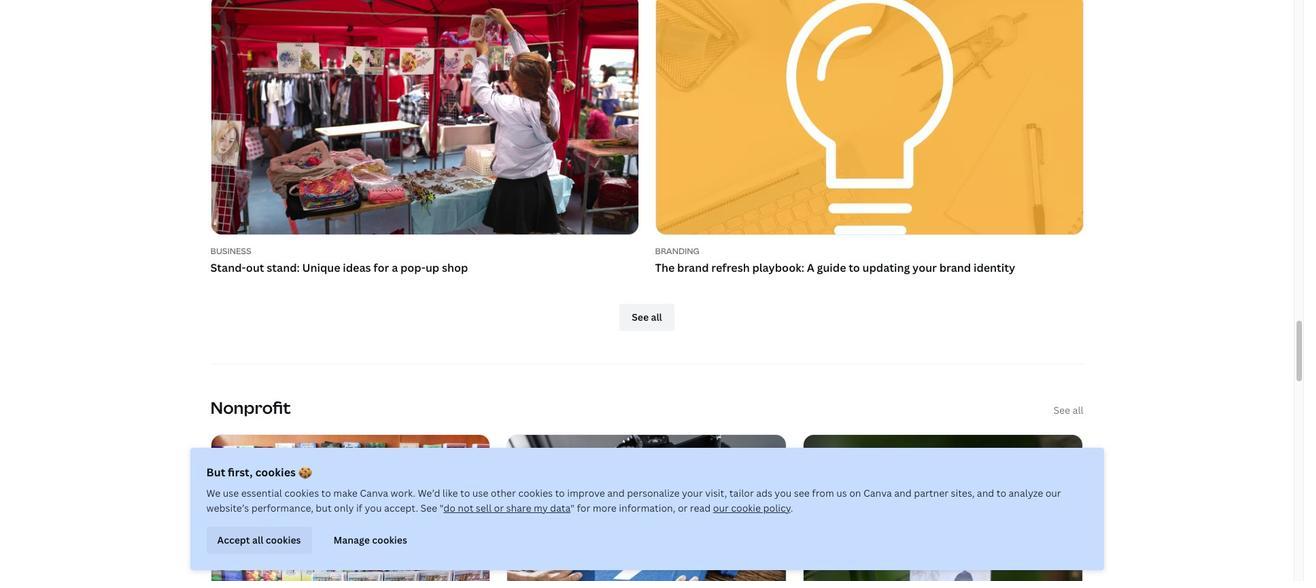 Task type: describe. For each thing, give the bounding box(es) containing it.
our cookie policy link
[[713, 502, 791, 515]]

see all link
[[1054, 403, 1084, 418]]

first,
[[228, 465, 253, 480]]

us
[[837, 487, 847, 500]]

business
[[210, 245, 251, 257]]

make
[[333, 487, 358, 500]]

do not sell or share my data " for more information, or read our cookie policy .
[[444, 502, 793, 515]]

shop
[[442, 260, 468, 275]]

out
[[246, 260, 264, 275]]

0 horizontal spatial our
[[713, 502, 729, 515]]

your inside 'we use essential cookies to make canva work. we'd like to use other cookies to improve and personalize your visit, tailor ads you see from us on canva and partner sites, and to analyze our website's performance, but only if you accept. see "'
[[682, 487, 703, 500]]

like
[[443, 487, 458, 500]]

if
[[356, 502, 362, 515]]

1 horizontal spatial see
[[1054, 404, 1070, 417]]

business stand-out stand: unique ideas for a pop-up shop
[[210, 245, 468, 275]]

performance,
[[251, 502, 313, 515]]

1 or from the left
[[494, 502, 504, 515]]

but first, cookies 🍪
[[206, 465, 312, 480]]

see all
[[1054, 404, 1084, 417]]

on
[[849, 487, 861, 500]]

unique
[[302, 260, 340, 275]]

tailor
[[730, 487, 754, 500]]

other
[[491, 487, 516, 500]]

but
[[316, 502, 332, 515]]

work.
[[391, 487, 415, 500]]

manage
[[334, 534, 370, 547]]

photo from pexels image
[[211, 0, 638, 235]]

to left analyze
[[997, 487, 1006, 500]]

" inside 'we use essential cookies to make canva work. we'd like to use other cookies to improve and personalize your visit, tailor ads you see from us on canva and partner sites, and to analyze our website's performance, but only if you accept. see "'
[[440, 502, 444, 515]]

more
[[593, 502, 617, 515]]

0 vertical spatial you
[[775, 487, 792, 500]]

sell
[[476, 502, 492, 515]]

1 brand from the left
[[677, 260, 709, 275]]

1 and from the left
[[607, 487, 625, 500]]

guide
[[817, 260, 846, 275]]

manage cookies button
[[323, 527, 418, 554]]

to up "but"
[[321, 487, 331, 500]]

1 use from the left
[[223, 487, 239, 500]]

accept.
[[384, 502, 418, 515]]

essential
[[241, 487, 282, 500]]

your inside branding the brand refresh playbook: a guide to updating your brand identity
[[913, 260, 937, 275]]

policy
[[763, 502, 791, 515]]

up
[[426, 260, 439, 275]]

1 vertical spatial for
[[577, 502, 590, 515]]

see
[[794, 487, 810, 500]]

but
[[206, 465, 225, 480]]

from
[[812, 487, 834, 500]]

to up data
[[555, 487, 565, 500]]

website's
[[206, 502, 249, 515]]

accept
[[217, 534, 250, 547]]

manage cookies
[[334, 534, 407, 547]]

cookies down 🍪
[[284, 487, 319, 500]]

we
[[206, 487, 221, 500]]

2 use from the left
[[472, 487, 488, 500]]

cookies down 'performance,'
[[266, 534, 301, 547]]

accept all cookies
[[217, 534, 301, 547]]

1 vertical spatial you
[[365, 502, 382, 515]]

read
[[690, 502, 711, 515]]

1 canva from the left
[[360, 487, 388, 500]]

2 or from the left
[[678, 502, 688, 515]]

a
[[807, 260, 814, 275]]

refresh
[[711, 260, 750, 275]]



Task type: locate. For each thing, give the bounding box(es) containing it.
the
[[655, 260, 675, 275]]

only
[[334, 502, 354, 515]]

canva
[[360, 487, 388, 500], [864, 487, 892, 500]]

or left read
[[678, 502, 688, 515]]

0 horizontal spatial canva
[[360, 487, 388, 500]]

to down branding link
[[849, 260, 860, 275]]

our right analyze
[[1046, 487, 1061, 500]]

0 horizontal spatial use
[[223, 487, 239, 500]]

canva up if
[[360, 487, 388, 500]]

pexels thới nam cao 10806198 image
[[804, 435, 1083, 581]]

pop-
[[400, 260, 426, 275]]

and right sites,
[[977, 487, 994, 500]]

1 horizontal spatial your
[[913, 260, 937, 275]]

do
[[444, 502, 456, 515]]

to
[[849, 260, 860, 275], [321, 487, 331, 500], [460, 487, 470, 500], [555, 487, 565, 500], [997, 487, 1006, 500]]

or right sell on the bottom
[[494, 502, 504, 515]]

analyze
[[1009, 487, 1043, 500]]

not
[[458, 502, 474, 515]]

we use essential cookies to make canva work. we'd like to use other cookies to improve and personalize your visit, tailor ads you see from us on canva and partner sites, and to analyze our website's performance, but only if you accept. see "
[[206, 487, 1061, 515]]

0 horizontal spatial and
[[607, 487, 625, 500]]

to inside branding the brand refresh playbook: a guide to updating your brand identity
[[849, 260, 860, 275]]

we'd
[[418, 487, 440, 500]]

0 horizontal spatial for
[[374, 260, 389, 275]]

a
[[392, 260, 398, 275]]

to right 'like'
[[460, 487, 470, 500]]

use up website's
[[223, 487, 239, 500]]

0 vertical spatial our
[[1046, 487, 1061, 500]]

all inside see all link
[[1073, 404, 1084, 417]]

1 horizontal spatial you
[[775, 487, 792, 500]]

sites,
[[951, 487, 975, 500]]

playbook:
[[752, 260, 804, 275]]

all for accept
[[252, 534, 263, 547]]

and
[[607, 487, 625, 500], [894, 487, 912, 500], [977, 487, 994, 500]]

0 vertical spatial for
[[374, 260, 389, 275]]

1 horizontal spatial for
[[577, 502, 590, 515]]

accept all cookies button
[[206, 527, 312, 554]]

share
[[506, 502, 531, 515]]

brand left the identity on the right of page
[[940, 260, 971, 275]]

1 horizontal spatial brand
[[940, 260, 971, 275]]

our down visit,
[[713, 502, 729, 515]]

brand
[[677, 260, 709, 275], [940, 260, 971, 275]]

you up policy
[[775, 487, 792, 500]]

the brand refresh playbook: a guide to updating your brand identity link
[[655, 259, 1084, 277]]

1 " from the left
[[440, 502, 444, 515]]

business link
[[210, 245, 639, 257]]

nonprofit
[[210, 396, 291, 419]]

ideas
[[343, 260, 371, 275]]

2 " from the left
[[571, 502, 575, 515]]

my
[[534, 502, 548, 515]]

do not sell or share my data link
[[444, 502, 571, 515]]

and up do not sell or share my data " for more information, or read our cookie policy .
[[607, 487, 625, 500]]

0 vertical spatial your
[[913, 260, 937, 275]]

cookie
[[731, 502, 761, 515]]

0 vertical spatial see
[[1054, 404, 1070, 417]]

or
[[494, 502, 504, 515], [678, 502, 688, 515]]

for down improve
[[577, 502, 590, 515]]

0 horizontal spatial you
[[365, 502, 382, 515]]

personalize
[[627, 487, 680, 500]]

2 horizontal spatial and
[[977, 487, 994, 500]]

0 vertical spatial all
[[1073, 404, 1084, 417]]

data
[[550, 502, 571, 515]]

brand down branding
[[677, 260, 709, 275]]

2 brand from the left
[[940, 260, 971, 275]]

1 horizontal spatial use
[[472, 487, 488, 500]]

1 vertical spatial see
[[421, 502, 437, 515]]

1 horizontal spatial or
[[678, 502, 688, 515]]

2 canva from the left
[[864, 487, 892, 500]]

you right if
[[365, 502, 382, 515]]

for left a
[[374, 260, 389, 275]]

for
[[374, 260, 389, 275], [577, 502, 590, 515]]

🍪
[[298, 465, 312, 480]]

our
[[1046, 487, 1061, 500], [713, 502, 729, 515]]

1 horizontal spatial all
[[1073, 404, 1084, 417]]

1 vertical spatial all
[[252, 534, 263, 547]]

stand-out stand: unique ideas for a pop-up shop link
[[210, 259, 639, 277]]

visit,
[[705, 487, 727, 500]]

.
[[791, 502, 793, 515]]

cookies up essential
[[255, 465, 296, 480]]

0 horizontal spatial all
[[252, 534, 263, 547]]

" down improve
[[571, 502, 575, 515]]

you
[[775, 487, 792, 500], [365, 502, 382, 515]]

0 horizontal spatial or
[[494, 502, 504, 515]]

2 and from the left
[[894, 487, 912, 500]]

1 horizontal spatial "
[[571, 502, 575, 515]]

and left partner
[[894, 487, 912, 500]]

cookies down accept.
[[372, 534, 407, 547]]

1 horizontal spatial our
[[1046, 487, 1061, 500]]

3 and from the left
[[977, 487, 994, 500]]

stand:
[[267, 260, 300, 275]]

cookies
[[255, 465, 296, 480], [284, 487, 319, 500], [518, 487, 553, 500], [266, 534, 301, 547], [372, 534, 407, 547]]

our inside 'we use essential cookies to make canva work. we'd like to use other cookies to improve and personalize your visit, tailor ads you see from us on canva and partner sites, and to analyze our website's performance, but only if you accept. see "'
[[1046, 487, 1061, 500]]

partner
[[914, 487, 949, 500]]

branding the brand refresh playbook: a guide to updating your brand identity
[[655, 245, 1015, 275]]

" down 'like'
[[440, 502, 444, 515]]

branding link
[[655, 245, 1084, 257]]

0 horizontal spatial your
[[682, 487, 703, 500]]

"
[[440, 502, 444, 515], [571, 502, 575, 515]]

1 horizontal spatial and
[[894, 487, 912, 500]]

your
[[913, 260, 937, 275], [682, 487, 703, 500]]

information,
[[619, 502, 676, 515]]

1 horizontal spatial canva
[[864, 487, 892, 500]]

see inside 'we use essential cookies to make canva work. we'd like to use other cookies to improve and personalize your visit, tailor ads you see from us on canva and partner sites, and to analyze our website's performance, but only if you accept. see "'
[[421, 502, 437, 515]]

0 horizontal spatial "
[[440, 502, 444, 515]]

ads
[[756, 487, 772, 500]]

your up read
[[682, 487, 703, 500]]

for inside business stand-out stand: unique ideas for a pop-up shop
[[374, 260, 389, 275]]

all inside accept all cookies button
[[252, 534, 263, 547]]

canva right on
[[864, 487, 892, 500]]

identity
[[974, 260, 1015, 275]]

updating
[[863, 260, 910, 275]]

cookies up my
[[518, 487, 553, 500]]

all for see
[[1073, 404, 1084, 417]]

branding
[[655, 245, 700, 257]]

stand-
[[210, 260, 246, 275]]

1 vertical spatial your
[[682, 487, 703, 500]]

all
[[1073, 404, 1084, 417], [252, 534, 263, 547]]

use
[[223, 487, 239, 500], [472, 487, 488, 500]]

1 vertical spatial our
[[713, 502, 729, 515]]

use up sell on the bottom
[[472, 487, 488, 500]]

improve
[[567, 487, 605, 500]]

your right updating
[[913, 260, 937, 275]]

see
[[1054, 404, 1070, 417], [421, 502, 437, 515]]

0 horizontal spatial brand
[[677, 260, 709, 275]]

0 horizontal spatial see
[[421, 502, 437, 515]]



Task type: vqa. For each thing, say whether or not it's contained in the screenshot.
Marketing
no



